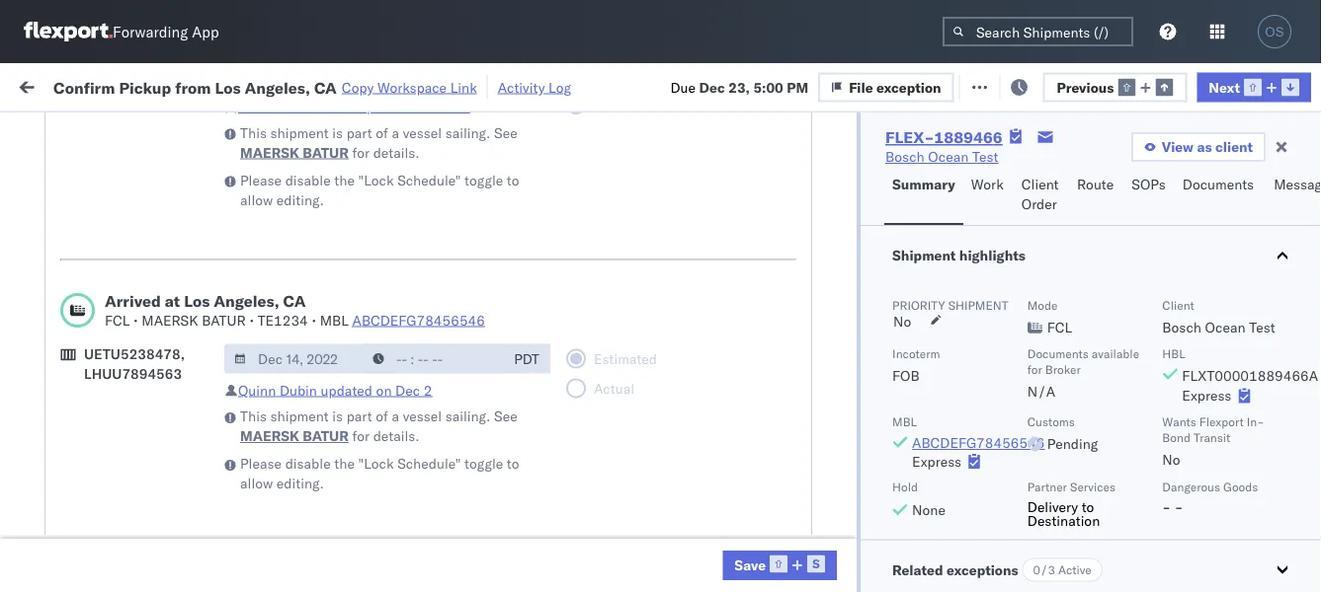 Task type: describe. For each thing, give the bounding box(es) containing it.
forwarding app
[[113, 22, 219, 41]]

express for mbl
[[912, 453, 962, 470]]

0 vertical spatial 1889466
[[934, 127, 1003, 147]]

services
[[1070, 480, 1116, 495]]

5 1846748 from the top
[[1134, 459, 1194, 476]]

3 1846748 from the top
[[1134, 372, 1194, 389]]

schedule delivery appointment link for first schedule delivery appointment button from the bottom
[[45, 370, 243, 390]]

5 flex-1846748 from the top
[[1091, 459, 1194, 476]]

2 allow from the top
[[240, 475, 273, 493]]

schedule for first schedule delivery appointment button from the bottom
[[45, 371, 104, 388]]

active
[[1058, 563, 1092, 578]]

at for arrived
[[165, 291, 180, 311]]

from for 1st schedule pickup from los angeles, ca link
[[154, 274, 183, 292]]

fcl inside 'arrived at los angeles, ca fcl • maersk batur • te1234 • mbl abcdefg78456546'
[[105, 312, 130, 329]]

4 schedule pickup from los angeles, ca link from the top
[[45, 491, 281, 530]]

2 maersk batur link from the top
[[240, 427, 349, 447]]

lhuu7894563
[[84, 365, 182, 382]]

to inside partner services delivery to destination
[[1082, 499, 1094, 516]]

flxt00001889466a
[[1182, 368, 1319, 385]]

workitem
[[22, 162, 73, 176]]

2 please disable the "lock schedule" toggle to allow editing. from the top
[[240, 456, 519, 493]]

on for ocean automation updated on dec 2
[[414, 98, 430, 115]]

1:00 am mdt, aug 19, 2022
[[318, 198, 505, 215]]

maersk inside 'arrived at los angeles, ca fcl • maersk batur • te1234 • mbl abcdefg78456546'
[[142, 312, 198, 329]]

app
[[192, 22, 219, 41]]

mst,
[[386, 459, 420, 476]]

previous button
[[1043, 72, 1187, 102]]

4 1846748 from the top
[[1134, 416, 1194, 433]]

2 toggle from the top
[[465, 456, 503, 473]]

Search Work text field
[[657, 71, 873, 100]]

bosch inside client bosch ocean test incoterm fob
[[1163, 319, 1202, 336]]

flex-1846748 for first schedule delivery appointment button from the bottom
[[1091, 372, 1194, 389]]

1 "lock from the top
[[358, 171, 394, 189]]

for up 12:00
[[352, 428, 370, 445]]

3 resize handle column header from the left
[[571, 153, 595, 593]]

ocean automation updated on dec 2
[[238, 98, 470, 115]]

id
[[1085, 162, 1097, 176]]

next
[[1209, 78, 1240, 96]]

7 resize handle column header from the left
[[1184, 153, 1208, 593]]

snoozed
[[409, 123, 455, 137]]

view as client
[[1162, 138, 1253, 156]]

1 12:59 from the top
[[318, 242, 357, 259]]

filtered
[[20, 121, 68, 138]]

summary button
[[885, 167, 963, 225]]

2 for quinn dubin updated on dec 2
[[424, 382, 432, 399]]

numbers
[[1218, 169, 1266, 184]]

messag
[[1274, 176, 1321, 193]]

205 on track
[[454, 77, 534, 94]]

flex id
[[1059, 162, 1097, 176]]

1 is from the top
[[332, 124, 343, 141]]

2 vertical spatial flex-1889466
[[1091, 546, 1194, 563]]

0 horizontal spatial file
[[849, 78, 873, 96]]

2 schedule pickup from los angeles, ca button from the top
[[45, 317, 281, 358]]

1 maersk batur link from the top
[[240, 143, 349, 163]]

1 • from the left
[[133, 312, 138, 329]]

ready for work, blocked, in progress
[[150, 123, 357, 137]]

container numbers button
[[1208, 149, 1316, 185]]

6 resize handle column header from the left
[[1026, 153, 1050, 593]]

4 schedule pickup from los angeles, ca button from the top
[[45, 491, 281, 532]]

1 vertical spatial to
[[507, 456, 519, 473]]

forwarding
[[113, 22, 188, 41]]

flex-1846748 for second schedule pickup from los angeles, ca button
[[1091, 329, 1194, 346]]

test inside client bosch ocean test incoterm fob
[[1249, 319, 1276, 336]]

upload for 12:00
[[45, 448, 90, 465]]

2 "lock from the top
[[358, 456, 394, 473]]

0 vertical spatial shipment
[[270, 124, 329, 141]]

am right the 1:00
[[352, 198, 374, 215]]

updated for dubin
[[321, 382, 373, 399]]

customs for 12:00 am mst, nov 9, 2022
[[94, 448, 149, 465]]

uetu5238478, lhuu7894563
[[84, 345, 185, 382]]

1 schedule pickup from los angeles, ca link from the top
[[45, 273, 281, 313]]

4 schedule pickup from los angeles, ca from the top
[[45, 492, 266, 529]]

1 horizontal spatial file
[[985, 77, 1009, 94]]

1 allow from the top
[[240, 191, 273, 209]]

abcdefg78456546 inside 'arrived at los angeles, ca fcl • maersk batur • te1234 • mbl abcdefg78456546'
[[352, 312, 485, 329]]

message (0)
[[265, 77, 346, 94]]

2 vertical spatial shipment
[[270, 408, 329, 425]]

schedule delivery appointment for 2nd schedule delivery appointment button from the bottom
[[45, 241, 243, 258]]

2 lhuu7894563,  from the top
[[1218, 546, 1321, 563]]

ca for fourth schedule pickup from los angeles, ca link from the top
[[45, 511, 64, 529]]

4 ceau7522281,  from the top
[[1218, 372, 1321, 389]]

upload customs clearance documents link for 12:00 am mst, nov 9, 2022
[[45, 447, 281, 487]]

save button
[[723, 551, 837, 581]]

1 lhuu7894563,  from the top
[[1218, 502, 1321, 519]]

5 ceau7522281,  from the top
[[1218, 415, 1321, 432]]

work,
[[207, 123, 239, 137]]

1 5, from the top
[[454, 242, 467, 259]]

container
[[1218, 154, 1270, 168]]

activity
[[498, 79, 545, 96]]

1 horizontal spatial exception
[[1012, 77, 1077, 94]]

destination
[[1028, 512, 1100, 530]]

2 is from the top
[[332, 408, 343, 425]]

12:00
[[318, 459, 357, 476]]

schedule for second schedule pickup from los angeles, ca button
[[45, 318, 104, 335]]

confirm pickup from los angeles, ca copy workspace link
[[53, 77, 477, 97]]

5:00
[[753, 78, 783, 96]]

1 editing. from the top
[[277, 191, 324, 209]]

2 details. from the top
[[373, 428, 420, 445]]

1 please from the top
[[240, 171, 282, 189]]

1 vertical spatial mbl
[[892, 415, 917, 429]]

1 details. from the top
[[373, 144, 420, 161]]

0 horizontal spatial exception
[[877, 78, 941, 96]]

clearance for 1:00 am mdt, aug 19, 2022
[[153, 187, 216, 205]]

os button
[[1252, 9, 1298, 54]]

work inside the work "button"
[[971, 176, 1004, 193]]

no inside the wants flexport in- bond transit no
[[1163, 452, 1181, 469]]

Search Shipments (/) text field
[[943, 17, 1134, 46]]

3 schedule pickup from los angeles, ca link from the top
[[45, 404, 281, 443]]

risk
[[408, 77, 431, 94]]

3 ceau7522281,  from the top
[[1218, 328, 1321, 345]]

1 vertical spatial consignee
[[829, 198, 895, 215]]

client for order
[[1022, 176, 1059, 193]]

this for second 'maersk batur' link from the top
[[240, 408, 267, 425]]

from for 2nd schedule pickup from los angeles, ca link from the bottom of the page
[[154, 405, 183, 422]]

1 vertical spatial customs
[[1028, 415, 1075, 429]]

consignee inside consignee button
[[862, 162, 919, 176]]

next button
[[1197, 72, 1311, 102]]

link
[[450, 79, 477, 96]]

upload customs clearance documents for 12:00
[[45, 448, 216, 485]]

none
[[912, 502, 946, 519]]

2 schedule pickup from los angeles, ca link from the top
[[45, 317, 281, 356]]

summary
[[892, 176, 955, 193]]

--
[[862, 198, 879, 215]]

work inside import work button
[[215, 77, 249, 94]]

pm
[[787, 78, 809, 96]]

part for first 'maersk batur' link
[[347, 124, 372, 141]]

4 5, from the top
[[454, 416, 467, 433]]

work button
[[963, 167, 1014, 225]]

1 horizontal spatial abcdefg78456546 button
[[912, 435, 1045, 452]]

available
[[1092, 346, 1140, 361]]

3 schedule pickup from los angeles, ca from the top
[[45, 405, 266, 442]]

flexport. image
[[24, 22, 113, 41]]

progress
[[308, 123, 357, 137]]

3 ceau7522281, from the top
[[1218, 328, 1319, 345]]

1 vertical spatial 1889466
[[1134, 503, 1194, 520]]

2 ceau7522281,  from the top
[[1218, 285, 1321, 302]]

4 12:59 from the top
[[318, 416, 357, 433]]

documents available for broker n/a
[[1028, 346, 1140, 401]]

view
[[1162, 138, 1194, 156]]

flexport inside the wants flexport in- bond transit no
[[1200, 415, 1244, 429]]

snoozed : no
[[409, 123, 479, 137]]

batch
[[1211, 77, 1250, 94]]

dangerous goods - -
[[1163, 480, 1258, 516]]

2 12:59 am mdt, nov 5, 2022 from the top
[[318, 329, 504, 346]]

os
[[1265, 24, 1284, 39]]

2 this shipment is part of a vessel sailing. see maersk batur for details. from the top
[[240, 408, 517, 445]]

2 schedule pickup from los angeles, ca from the top
[[45, 318, 266, 355]]

2 please from the top
[[240, 456, 282, 473]]

work
[[57, 72, 108, 99]]

fob
[[892, 368, 920, 385]]

9,
[[453, 459, 465, 476]]

flex id button
[[1050, 157, 1188, 177]]

quinn dubin updated on dec 2 button
[[238, 382, 432, 399]]

n/a
[[1028, 383, 1056, 401]]

2 see from the top
[[494, 408, 517, 425]]

wants
[[1163, 415, 1196, 429]]

3 12:59 am mdt, nov 5, 2022 from the top
[[318, 372, 504, 389]]

1 this shipment is part of a vessel sailing. see maersk batur for details. from the top
[[240, 124, 517, 161]]

ca for third schedule pickup from los angeles, ca link from the bottom of the page
[[45, 337, 64, 355]]

incoterm
[[892, 346, 940, 361]]

schedule delivery appointment for first schedule delivery appointment button from the bottom
[[45, 371, 243, 388]]

save
[[735, 557, 766, 574]]

broker
[[1045, 362, 1081, 377]]

hbl
[[1163, 346, 1186, 361]]

ca for 1st schedule pickup from los angeles, ca link
[[45, 294, 64, 311]]

ca for 2nd schedule pickup from los angeles, ca link from the bottom of the page
[[45, 424, 64, 442]]

2 vertical spatial maersk
[[240, 428, 299, 445]]

12:00 am mst, nov 9, 2022
[[318, 459, 503, 476]]

1 toggle from the top
[[465, 171, 503, 189]]

batch action button
[[1181, 71, 1310, 100]]

batur for second 'maersk batur' link from the top
[[303, 428, 349, 445]]

ready
[[150, 123, 185, 137]]

ocean fcl for 2nd schedule delivery appointment button from the bottom
[[605, 242, 674, 259]]

0 vertical spatial to
[[507, 171, 519, 189]]

3 schedule pickup from los angeles, ca button from the top
[[45, 404, 281, 445]]

8 resize handle column header from the left
[[1286, 153, 1309, 593]]

schedule for 1st schedule pickup from los angeles, ca button from the bottom of the page
[[45, 492, 104, 509]]

1 please disable the "lock schedule" toggle to allow editing. from the top
[[240, 171, 519, 209]]

1 vertical spatial shipment
[[948, 298, 1009, 313]]

flex-1846748 for 3rd schedule pickup from los angeles, ca button
[[1091, 416, 1194, 433]]

2 for ocean automation updated on dec 2
[[462, 98, 470, 115]]

1 schedule" from the top
[[397, 171, 461, 189]]

pickup for 3rd schedule pickup from los angeles, ca button
[[108, 405, 150, 422]]

clearance for 12:00 am mst, nov 9, 2022
[[153, 448, 216, 465]]

1 a from the top
[[392, 124, 399, 141]]

ca inside 'arrived at los angeles, ca fcl • maersk batur • te1234 • mbl abcdefg78456546'
[[283, 291, 306, 311]]

2022 for upload customs clearance documents link for 12:00 am mst, nov 9, 2022
[[469, 459, 503, 476]]

1 vertical spatial flex-1889466
[[1091, 503, 1194, 520]]

by:
[[71, 121, 91, 138]]

am down 1:00 am mdt, aug 19, 2022
[[360, 242, 383, 259]]

1 flex-1846748 from the top
[[1091, 285, 1194, 302]]

am left mst,
[[360, 459, 383, 476]]

2 disable from the top
[[285, 456, 331, 473]]

of for second 'maersk batur' link from the top
[[376, 408, 388, 425]]

1 sailing. from the top
[[445, 124, 491, 141]]

batur inside 'arrived at los angeles, ca fcl • maersk batur • te1234 • mbl abcdefg78456546'
[[202, 312, 246, 329]]

2 ceau7522281, from the top
[[1218, 285, 1319, 302]]

1 horizontal spatial file exception
[[985, 77, 1077, 94]]

pending
[[1047, 436, 1098, 453]]

for up deadline
[[352, 144, 370, 161]]

at for 759
[[392, 77, 404, 94]]

client order button
[[1014, 167, 1069, 225]]

updated for automation
[[359, 98, 410, 115]]

for left work, in the left top of the page
[[188, 123, 204, 137]]

client for bosch
[[1163, 298, 1195, 313]]

759
[[363, 77, 388, 94]]

1 see from the top
[[494, 124, 517, 141]]

dubin
[[280, 382, 317, 399]]

of for first 'maersk batur' link
[[376, 124, 388, 141]]

documents button
[[1175, 167, 1266, 225]]

order
[[1022, 196, 1057, 213]]

1 1846748 from the top
[[1134, 285, 1194, 302]]

from for third schedule pickup from los angeles, ca link from the bottom of the page
[[154, 318, 183, 335]]

activity log
[[498, 79, 571, 96]]

batur for first 'maersk batur' link
[[303, 144, 349, 161]]

sops button
[[1124, 167, 1175, 225]]

arrived at los angeles, ca fcl • maersk batur • te1234 • mbl abcdefg78456546
[[105, 291, 485, 329]]

2 • from the left
[[249, 312, 254, 329]]

automation
[[282, 98, 355, 115]]

in-
[[1247, 415, 1265, 429]]

filtered by:
[[20, 121, 91, 138]]

1 horizontal spatial abcdefg78456546
[[912, 435, 1045, 452]]

bosch ocean test link
[[886, 147, 999, 167]]

2 5, from the top
[[454, 329, 467, 346]]

route button
[[1069, 167, 1124, 225]]

2 a from the top
[[392, 408, 399, 425]]



Task type: vqa. For each thing, say whether or not it's contained in the screenshot.
Confirm Pickup from O'Hare International Airport
no



Task type: locate. For each thing, give the bounding box(es) containing it.
1 vertical spatial no
[[893, 313, 911, 331]]

deadline
[[318, 162, 366, 176]]

file down "search shipments (/)" text field
[[985, 77, 1009, 94]]

editing.
[[277, 191, 324, 209], [277, 475, 324, 493]]

dec down the -- : -- -- "text box"
[[395, 382, 420, 399]]

shipment
[[892, 247, 956, 264]]

2 editing. from the top
[[277, 475, 324, 493]]

abcdefg78456546 down n/a
[[912, 435, 1045, 452]]

0 vertical spatial upload customs clearance documents button
[[45, 186, 281, 228]]

2 schedule delivery appointment link from the top
[[45, 370, 243, 390]]

delivery for first schedule delivery appointment button from the bottom
[[108, 371, 158, 388]]

a up mst,
[[392, 408, 399, 425]]

flex-
[[886, 127, 934, 147], [1091, 285, 1134, 302], [1091, 329, 1134, 346], [1091, 372, 1134, 389], [1091, 416, 1134, 433], [1091, 459, 1134, 476], [1091, 503, 1134, 520], [1091, 546, 1134, 563]]

priority
[[892, 298, 945, 313]]

1 the from the top
[[334, 171, 355, 189]]

dec left 23,
[[699, 78, 725, 96]]

1 horizontal spatial 2
[[462, 98, 470, 115]]

customs up 'pending'
[[1028, 415, 1075, 429]]

2 vertical spatial batur
[[303, 428, 349, 445]]

nov
[[425, 242, 450, 259], [425, 329, 450, 346], [425, 372, 450, 389], [425, 416, 450, 433], [424, 459, 449, 476]]

maersk
[[240, 144, 299, 161], [142, 312, 198, 329], [240, 428, 299, 445]]

5 schedule from the top
[[45, 405, 104, 422]]

3 flex-1846748 from the top
[[1091, 372, 1194, 389]]

1 disable from the top
[[285, 171, 331, 189]]

action
[[1253, 77, 1297, 94]]

1 ceau7522281,  from the top
[[1218, 241, 1321, 258]]

0 vertical spatial no
[[463, 123, 479, 137]]

0 vertical spatial dec
[[699, 78, 725, 96]]

1 schedule delivery appointment from the top
[[45, 241, 243, 258]]

12:59 down the 1:00
[[318, 242, 357, 259]]

customs
[[94, 187, 149, 205], [1028, 415, 1075, 429], [94, 448, 149, 465]]

mbl inside 'arrived at los angeles, ca fcl • maersk batur • te1234 • mbl abcdefg78456546'
[[320, 312, 349, 329]]

schedule delivery appointment button up arrived
[[45, 240, 243, 261]]

uetu5238478,
[[84, 345, 185, 363]]

dec for quinn dubin updated on dec 2
[[395, 382, 420, 399]]

batur up 12:00
[[303, 428, 349, 445]]

0 vertical spatial abcdefg78456546 button
[[352, 312, 485, 329]]

1 horizontal spatial no
[[893, 313, 911, 331]]

mbl right the 'te1234'
[[320, 312, 349, 329]]

copy workspace link button
[[342, 79, 477, 96]]

mode
[[1028, 298, 1058, 313]]

1 part from the top
[[347, 124, 372, 141]]

1 horizontal spatial express
[[1182, 387, 1232, 405]]

at inside 'arrived at los angeles, ca fcl • maersk batur • te1234 • mbl abcdefg78456546'
[[165, 291, 180, 311]]

1 vertical spatial this shipment is part of a vessel sailing. see maersk batur for details.
[[240, 408, 517, 445]]

1 vertical spatial client
[[1163, 298, 1195, 313]]

no down priority
[[893, 313, 911, 331]]

1 12:59 am mdt, nov 5, 2022 from the top
[[318, 242, 504, 259]]

0 vertical spatial a
[[392, 124, 399, 141]]

1 horizontal spatial on
[[414, 98, 430, 115]]

vessel left :
[[403, 124, 442, 141]]

route
[[1077, 176, 1114, 193]]

0 vertical spatial upload customs clearance documents
[[45, 187, 216, 224]]

1 schedule delivery appointment button from the top
[[45, 240, 243, 261]]

2022 for 1:00 am mdt, aug 19, 2022 upload customs clearance documents link
[[471, 198, 505, 215]]

0 vertical spatial this shipment is part of a vessel sailing. see maersk batur for details.
[[240, 124, 517, 161]]

clearance down lhuu7894563
[[153, 448, 216, 465]]

0 vertical spatial schedule"
[[397, 171, 461, 189]]

disable up the 1:00
[[285, 171, 331, 189]]

track
[[502, 77, 534, 94]]

appointment down uetu5238478,
[[162, 371, 243, 388]]

exception up the flex-1889466 link
[[877, 78, 941, 96]]

12:59 right dubin
[[318, 372, 357, 389]]

ocean
[[238, 98, 279, 115], [928, 148, 969, 166], [605, 242, 645, 259], [776, 242, 816, 259], [904, 242, 945, 259], [776, 285, 816, 302], [904, 285, 945, 302], [1205, 319, 1246, 336], [776, 329, 816, 346], [904, 329, 945, 346], [605, 372, 645, 389], [776, 372, 816, 389], [904, 372, 945, 389], [776, 416, 816, 433], [904, 416, 945, 433], [776, 459, 816, 476], [904, 459, 945, 476], [776, 503, 816, 520], [904, 503, 945, 520], [776, 546, 816, 563], [904, 546, 945, 563]]

schedule delivery appointment button
[[45, 240, 243, 261], [45, 370, 243, 392]]

am
[[352, 198, 374, 215], [360, 242, 383, 259], [360, 329, 383, 346], [360, 372, 383, 389], [360, 416, 383, 433], [360, 459, 383, 476]]

pickup for 1st schedule pickup from los angeles, ca button from the bottom of the page
[[108, 492, 150, 509]]

1 upload customs clearance documents button from the top
[[45, 186, 281, 228]]

this shipment is part of a vessel sailing. see maersk batur for details. down ocean automation updated on dec 2
[[240, 124, 517, 161]]

to
[[507, 171, 519, 189], [507, 456, 519, 473], [1082, 499, 1094, 516]]

1 vertical spatial upload customs clearance documents button
[[45, 447, 281, 489]]

19,
[[446, 198, 467, 215]]

am up quinn dubin updated on dec 2
[[360, 329, 383, 346]]

related
[[892, 562, 943, 579]]

1 vertical spatial this
[[240, 408, 267, 425]]

schedule for 2nd schedule delivery appointment button from the bottom
[[45, 241, 104, 258]]

2 the from the top
[[334, 456, 355, 473]]

copy
[[342, 79, 374, 96]]

updated right dubin
[[321, 382, 373, 399]]

0 horizontal spatial at
[[165, 291, 180, 311]]

2022 for 2nd schedule pickup from los angeles, ca link from the bottom of the page
[[470, 416, 504, 433]]

2 this from the top
[[240, 408, 267, 425]]

1 schedule delivery appointment link from the top
[[45, 240, 243, 259]]

759 at risk
[[363, 77, 431, 94]]

delivery for 2nd schedule delivery appointment button from the bottom
[[108, 241, 158, 258]]

• right the 'te1234'
[[312, 312, 316, 329]]

0 horizontal spatial flexport
[[733, 198, 785, 215]]

no right :
[[463, 123, 479, 137]]

upload customs clearance documents link down workitem button
[[45, 186, 281, 226]]

details. down snoozed
[[373, 144, 420, 161]]

0 vertical spatial client
[[1022, 176, 1059, 193]]

schedule delivery appointment down uetu5238478,
[[45, 371, 243, 388]]

"lock right 12:00
[[358, 456, 394, 473]]

maersk down blocked,
[[240, 144, 299, 161]]

0 vertical spatial flex-1889466
[[886, 127, 1003, 147]]

abcdefg78456546
[[352, 312, 485, 329], [912, 435, 1045, 452]]

1 vertical spatial updated
[[321, 382, 373, 399]]

2 upload customs clearance documents from the top
[[45, 448, 216, 485]]

1 vertical spatial dec
[[433, 98, 458, 115]]

2 schedule delivery appointment from the top
[[45, 371, 243, 388]]

exceptions
[[947, 562, 1018, 579]]

ocean automation updated on dec 2 button
[[238, 98, 470, 115]]

for up n/a
[[1028, 362, 1042, 377]]

upload customs clearance documents button for 1:00 am mdt, aug 19, 2022
[[45, 186, 281, 228]]

1 vertical spatial part
[[347, 408, 372, 425]]

0 vertical spatial work
[[215, 77, 249, 94]]

on down the -- : -- -- "text box"
[[376, 382, 392, 399]]

1 vertical spatial on
[[414, 98, 430, 115]]

3 • from the left
[[312, 312, 316, 329]]

in
[[294, 123, 305, 137]]

mbl down fob
[[892, 415, 917, 429]]

shipment highlights button
[[861, 226, 1321, 286]]

1 vertical spatial disable
[[285, 456, 331, 473]]

0 vertical spatial batur
[[303, 144, 349, 161]]

messag button
[[1266, 167, 1321, 225]]

bosch
[[886, 148, 925, 166], [733, 242, 772, 259], [862, 242, 901, 259], [733, 285, 772, 302], [862, 285, 901, 302], [1163, 319, 1202, 336], [733, 329, 772, 346], [862, 329, 901, 346], [733, 372, 772, 389], [862, 372, 901, 389], [733, 416, 772, 433], [862, 416, 901, 433], [733, 459, 772, 476], [862, 459, 901, 476], [733, 503, 772, 520], [862, 503, 901, 520], [733, 546, 772, 563], [862, 546, 901, 563]]

part down quinn dubin updated on dec 2 button
[[347, 408, 372, 425]]

1:00
[[318, 198, 348, 215]]

updated down 759 at the left of the page
[[359, 98, 410, 115]]

am down quinn dubin updated on dec 2 button
[[360, 416, 383, 433]]

0 vertical spatial the
[[334, 171, 355, 189]]

schedule delivery appointment link
[[45, 240, 243, 259], [45, 370, 243, 390]]

1 vertical spatial 2
[[424, 382, 432, 399]]

for inside documents available for broker n/a
[[1028, 362, 1042, 377]]

0 vertical spatial consignee
[[862, 162, 919, 176]]

0 horizontal spatial work
[[215, 77, 249, 94]]

to down activity
[[507, 171, 519, 189]]

6 ceau7522281,  from the top
[[1218, 459, 1321, 476]]

due
[[670, 78, 696, 96]]

on down risk
[[414, 98, 430, 115]]

wants flexport in- bond transit no
[[1163, 415, 1265, 469]]

am right dubin
[[360, 372, 383, 389]]

due dec 23, 5:00 pm
[[670, 78, 809, 96]]

1 schedule pickup from los angeles, ca from the top
[[45, 274, 266, 311]]

2 upload from the top
[[45, 448, 90, 465]]

ocean inside client bosch ocean test incoterm fob
[[1205, 319, 1246, 336]]

maersk down arrived
[[142, 312, 198, 329]]

delivery inside partner services delivery to destination
[[1028, 499, 1078, 516]]

2 vertical spatial to
[[1082, 499, 1094, 516]]

2 schedule delivery appointment button from the top
[[45, 370, 243, 392]]

express up wants at the right of page
[[1182, 387, 1232, 405]]

client up hbl
[[1163, 298, 1195, 313]]

of down ocean automation updated on dec 2 button
[[376, 124, 388, 141]]

1 horizontal spatial client
[[1163, 298, 1195, 313]]

1 vertical spatial please disable the "lock schedule" toggle to allow editing.
[[240, 456, 519, 493]]

upload customs clearance documents for 1:00
[[45, 187, 216, 224]]

0 vertical spatial please disable the "lock schedule" toggle to allow editing.
[[240, 171, 519, 209]]

0 vertical spatial vessel
[[403, 124, 442, 141]]

0 horizontal spatial file exception
[[849, 78, 941, 96]]

this for first 'maersk batur' link
[[240, 124, 267, 141]]

2 lhuu7894563, from the top
[[1218, 546, 1320, 563]]

highlights
[[959, 247, 1026, 264]]

0 vertical spatial "lock
[[358, 171, 394, 189]]

0 vertical spatial this
[[240, 124, 267, 141]]

2 down the -- : -- -- "text box"
[[424, 382, 432, 399]]

0 vertical spatial details.
[[373, 144, 420, 161]]

• left the 'te1234'
[[249, 312, 254, 329]]

1 vertical spatial flexport
[[1200, 415, 1244, 429]]

shipment down automation
[[270, 124, 329, 141]]

1 vertical spatial "lock
[[358, 456, 394, 473]]

hold
[[892, 480, 918, 495]]

2 12:59 from the top
[[318, 329, 357, 346]]

1 vertical spatial delivery
[[108, 371, 158, 388]]

0 vertical spatial updated
[[359, 98, 410, 115]]

0 vertical spatial editing.
[[277, 191, 324, 209]]

please
[[240, 171, 282, 189], [240, 456, 282, 473]]

client bosch ocean test incoterm fob
[[892, 298, 1276, 385]]

upload customs clearance documents button
[[45, 186, 281, 228], [45, 447, 281, 489]]

sops
[[1132, 176, 1166, 193]]

12:59 down quinn dubin updated on dec 2 button
[[318, 416, 357, 433]]

1 vessel from the top
[[403, 124, 442, 141]]

1 vertical spatial abcdefg78456546 button
[[912, 435, 1045, 452]]

flex
[[1059, 162, 1082, 176]]

client up 'order' at top right
[[1022, 176, 1059, 193]]

0 vertical spatial of
[[376, 124, 388, 141]]

batur left the 'te1234'
[[202, 312, 246, 329]]

resize handle column header
[[283, 153, 306, 593], [502, 153, 526, 593], [571, 153, 595, 593], [700, 153, 723, 593], [828, 153, 852, 593], [1026, 153, 1050, 593], [1184, 153, 1208, 593], [1286, 153, 1309, 593]]

0 vertical spatial disable
[[285, 171, 331, 189]]

batur up deadline
[[303, 144, 349, 161]]

upload customs clearance documents link down lhuu7894563
[[45, 447, 281, 487]]

1 upload customs clearance documents from the top
[[45, 187, 216, 224]]

3 schedule from the top
[[45, 318, 104, 335]]

schedule for 3rd schedule pickup from los angeles, ca button
[[45, 405, 104, 422]]

part down ocean automation updated on dec 2
[[347, 124, 372, 141]]

0 vertical spatial please
[[240, 171, 282, 189]]

client
[[1022, 176, 1059, 193], [1163, 298, 1195, 313]]

1 ceau7522281, from the top
[[1218, 241, 1319, 258]]

clearance down workitem button
[[153, 187, 216, 205]]

12:59 up quinn dubin updated on dec 2 button
[[318, 329, 357, 346]]

for
[[188, 123, 204, 137], [352, 144, 370, 161], [1028, 362, 1042, 377], [352, 428, 370, 445]]

1 vertical spatial lhuu7894563,
[[1218, 546, 1320, 563]]

1 ocean fcl from the top
[[605, 242, 674, 259]]

4 ceau7522281, from the top
[[1218, 372, 1319, 389]]

file right the pm at top right
[[849, 78, 873, 96]]

1 of from the top
[[376, 124, 388, 141]]

upload for 1:00
[[45, 187, 90, 205]]

is down quinn dubin updated on dec 2 button
[[332, 408, 343, 425]]

see down pdt
[[494, 408, 517, 425]]

ca
[[314, 77, 337, 97], [283, 291, 306, 311], [45, 294, 64, 311], [45, 337, 64, 355], [45, 424, 64, 442], [45, 511, 64, 529]]

schedule delivery appointment link for 2nd schedule delivery appointment button from the bottom
[[45, 240, 243, 259]]

6 ceau7522281, from the top
[[1218, 459, 1319, 476]]

MMM D, YYYY text field
[[224, 344, 365, 374]]

upload customs clearance documents down lhuu7894563
[[45, 448, 216, 485]]

205
[[454, 77, 480, 94]]

1 vertical spatial toggle
[[465, 456, 503, 473]]

1 clearance from the top
[[153, 187, 216, 205]]

sailing. up 9,
[[445, 408, 491, 425]]

2 upload customs clearance documents link from the top
[[45, 447, 281, 487]]

12:59 am mdt, nov 5, 2022
[[318, 242, 504, 259], [318, 329, 504, 346], [318, 372, 504, 389], [318, 416, 504, 433]]

0 horizontal spatial abcdefg78456546
[[352, 312, 485, 329]]

express
[[1182, 387, 1232, 405], [912, 453, 962, 470]]

2 vertical spatial on
[[376, 382, 392, 399]]

1 vertical spatial allow
[[240, 475, 273, 493]]

at right arrived
[[165, 291, 180, 311]]

express up hold
[[912, 453, 962, 470]]

schedule delivery appointment link up arrived
[[45, 240, 243, 259]]

1 vertical spatial sailing.
[[445, 408, 491, 425]]

as
[[1197, 138, 1212, 156]]

client inside client bosch ocean test incoterm fob
[[1163, 298, 1195, 313]]

1 this from the top
[[240, 124, 267, 141]]

1 vertical spatial ocean fcl
[[605, 372, 674, 389]]

consignee
[[862, 162, 919, 176], [829, 198, 895, 215]]

2 down link
[[462, 98, 470, 115]]

te1234
[[258, 312, 308, 329]]

flex-1846748 button
[[1059, 280, 1198, 308], [1059, 280, 1198, 308], [1059, 324, 1198, 351], [1059, 324, 1198, 351], [1059, 367, 1198, 395], [1059, 367, 1198, 395], [1059, 411, 1198, 438], [1059, 411, 1198, 438], [1059, 454, 1198, 482], [1059, 454, 1198, 482]]

4 12:59 am mdt, nov 5, 2022 from the top
[[318, 416, 504, 433]]

0 vertical spatial maersk batur link
[[240, 143, 349, 163]]

schedule" up aug
[[397, 171, 461, 189]]

2 sailing. from the top
[[445, 408, 491, 425]]

the left mst,
[[334, 456, 355, 473]]

abcdefg78456546 button
[[352, 312, 485, 329], [912, 435, 1045, 452]]

upload customs clearance documents button down lhuu7894563
[[45, 447, 281, 489]]

customs for 1:00 am mdt, aug 19, 2022
[[94, 187, 149, 205]]

1 vertical spatial vessel
[[403, 408, 442, 425]]

upload customs clearance documents button for 12:00 am mst, nov 9, 2022
[[45, 447, 281, 489]]

consignee button
[[852, 157, 1030, 177]]

abcdefg78456546 button up the -- : -- -- "text box"
[[352, 312, 485, 329]]

file exception down "search shipments (/)" text field
[[985, 77, 1077, 94]]

2 1846748 from the top
[[1134, 329, 1194, 346]]

0 vertical spatial customs
[[94, 187, 149, 205]]

shipment down highlights
[[948, 298, 1009, 313]]

1 lhuu7894563, from the top
[[1218, 502, 1320, 519]]

aug
[[416, 198, 442, 215]]

abcdefg78456546 up the -- : -- -- "text box"
[[352, 312, 485, 329]]

customs down workitem button
[[94, 187, 149, 205]]

maersk batur link down dubin
[[240, 427, 349, 447]]

2 resize handle column header from the left
[[502, 153, 526, 593]]

from for fourth schedule pickup from los angeles, ca link from the top
[[154, 492, 183, 509]]

1 vertical spatial schedule delivery appointment button
[[45, 370, 243, 392]]

0 vertical spatial mbl
[[320, 312, 349, 329]]

customs down lhuu7894563
[[94, 448, 149, 465]]

upload customs clearance documents
[[45, 187, 216, 224], [45, 448, 216, 485]]

schedule delivery appointment up arrived
[[45, 241, 243, 258]]

ocean fcl for first schedule delivery appointment button from the bottom
[[605, 372, 674, 389]]

editing. down dubin
[[277, 475, 324, 493]]

2 vertical spatial 1889466
[[1134, 546, 1194, 563]]

2 vertical spatial customs
[[94, 448, 149, 465]]

2022 for third schedule pickup from los angeles, ca link from the bottom of the page
[[470, 329, 504, 346]]

disable down dubin
[[285, 456, 331, 473]]

at left risk
[[392, 77, 404, 94]]

pdt
[[514, 350, 539, 368]]

-- : -- -- text field
[[363, 344, 503, 374]]

3 5, from the top
[[454, 372, 467, 389]]

consignee up --
[[862, 162, 919, 176]]

2 schedule" from the top
[[397, 456, 461, 473]]

transit
[[1194, 430, 1231, 445]]

0 vertical spatial lhuu7894563, 
[[1218, 502, 1321, 519]]

2 vessel from the top
[[403, 408, 442, 425]]

0 vertical spatial upload
[[45, 187, 90, 205]]

5 ceau7522281, from the top
[[1218, 415, 1319, 432]]

delivery up arrived
[[108, 241, 158, 258]]

please down quinn in the bottom left of the page
[[240, 456, 282, 473]]

0 vertical spatial schedule delivery appointment link
[[45, 240, 243, 259]]

file exception up the flex-1889466 link
[[849, 78, 941, 96]]

2 vertical spatial dec
[[395, 382, 420, 399]]

see down activity
[[494, 124, 517, 141]]

1 resize handle column header from the left
[[283, 153, 306, 593]]

sailing. down link
[[445, 124, 491, 141]]

1 schedule pickup from los angeles, ca button from the top
[[45, 273, 281, 315]]

documents inside documents available for broker n/a
[[1028, 346, 1089, 361]]

1 vertical spatial a
[[392, 408, 399, 425]]

2 upload customs clearance documents button from the top
[[45, 447, 281, 489]]

0 horizontal spatial •
[[133, 312, 138, 329]]

1 vertical spatial see
[[494, 408, 517, 425]]

client order
[[1022, 176, 1059, 213]]

0 vertical spatial on
[[483, 77, 499, 94]]

0/3 active
[[1033, 563, 1092, 578]]

1 vertical spatial of
[[376, 408, 388, 425]]

message
[[265, 77, 320, 94]]

5 resize handle column header from the left
[[828, 153, 852, 593]]

allow down ready for work, blocked, in progress
[[240, 191, 273, 209]]

0 vertical spatial schedule delivery appointment
[[45, 241, 243, 258]]

file exception button
[[954, 71, 1090, 100], [954, 71, 1090, 100], [818, 72, 954, 102], [818, 72, 954, 102]]

at
[[392, 77, 404, 94], [165, 291, 180, 311]]

4 resize handle column header from the left
[[700, 153, 723, 593]]

0 vertical spatial ocean fcl
[[605, 242, 674, 259]]

part for second 'maersk batur' link from the top
[[347, 408, 372, 425]]

ocean fcl
[[605, 242, 674, 259], [605, 372, 674, 389]]

details. up mst,
[[373, 428, 420, 445]]

4 flex-1846748 from the top
[[1091, 416, 1194, 433]]

appointment for first schedule delivery appointment button from the bottom
[[162, 371, 243, 388]]

0 vertical spatial is
[[332, 124, 343, 141]]

2 horizontal spatial on
[[483, 77, 499, 94]]

0 vertical spatial upload customs clearance documents link
[[45, 186, 281, 226]]

1 upload customs clearance documents link from the top
[[45, 186, 281, 226]]

express for hbl
[[1182, 387, 1232, 405]]

•
[[133, 312, 138, 329], [249, 312, 254, 329], [312, 312, 316, 329]]

appointment for 2nd schedule delivery appointment button from the bottom
[[162, 241, 243, 258]]

0 vertical spatial delivery
[[108, 241, 158, 258]]

2 part from the top
[[347, 408, 372, 425]]

3 12:59 from the top
[[318, 372, 357, 389]]

log
[[549, 79, 571, 96]]

0 horizontal spatial client
[[1022, 176, 1059, 193]]

0 vertical spatial schedule delivery appointment button
[[45, 240, 243, 261]]

my work
[[20, 72, 108, 99]]

mbl
[[320, 312, 349, 329], [892, 415, 917, 429]]

my
[[20, 72, 51, 99]]

delivery down partner
[[1028, 499, 1078, 516]]

appointment down workitem button
[[162, 241, 243, 258]]

workitem button
[[12, 157, 287, 177]]

bond
[[1163, 430, 1191, 445]]

this right work, in the left top of the page
[[240, 124, 267, 141]]

to right 9,
[[507, 456, 519, 473]]

schedule" right 12:00
[[397, 456, 461, 473]]

5,
[[454, 242, 467, 259], [454, 329, 467, 346], [454, 372, 467, 389], [454, 416, 467, 433]]

0 vertical spatial see
[[494, 124, 517, 141]]

1 vertical spatial the
[[334, 456, 355, 473]]

goods
[[1224, 480, 1258, 495]]

2022
[[471, 198, 505, 215], [470, 242, 504, 259], [470, 329, 504, 346], [470, 372, 504, 389], [470, 416, 504, 433], [469, 459, 503, 476]]

1 vertical spatial at
[[165, 291, 180, 311]]

flexport left 'demo' on the top right of page
[[733, 198, 785, 215]]

dec for ocean automation updated on dec 2
[[433, 98, 458, 115]]

shipment down dubin
[[270, 408, 329, 425]]

2 flex-1846748 from the top
[[1091, 329, 1194, 346]]

priority shipment
[[892, 298, 1009, 313]]

2 horizontal spatial dec
[[699, 78, 725, 96]]

flex-1889466 button
[[1059, 498, 1198, 525], [1059, 498, 1198, 525], [1059, 541, 1198, 569], [1059, 541, 1198, 569]]

to down services
[[1082, 499, 1094, 516]]

client inside client order button
[[1022, 176, 1059, 193]]

0 vertical spatial part
[[347, 124, 372, 141]]

0 horizontal spatial mbl
[[320, 312, 349, 329]]

2 appointment from the top
[[162, 371, 243, 388]]

2 horizontal spatial •
[[312, 312, 316, 329]]

1889466
[[934, 127, 1003, 147], [1134, 503, 1194, 520], [1134, 546, 1194, 563]]

upload customs clearance documents link for 1:00 am mdt, aug 19, 2022
[[45, 186, 281, 226]]

clearance
[[153, 187, 216, 205], [153, 448, 216, 465]]

is down ocean automation updated on dec 2 button
[[332, 124, 343, 141]]

of down quinn dubin updated on dec 2 button
[[376, 408, 388, 425]]

los inside 'arrived at los angeles, ca fcl • maersk batur • te1234 • mbl abcdefg78456546'
[[184, 291, 210, 311]]

angeles, inside 'arrived at los angeles, ca fcl • maersk batur • te1234 • mbl abcdefg78456546'
[[214, 291, 279, 311]]

schedule for first schedule pickup from los angeles, ca button
[[45, 274, 104, 292]]

upload customs clearance documents button down workitem button
[[45, 186, 281, 228]]

activity log button
[[498, 75, 571, 99]]

from
[[175, 77, 211, 97], [154, 274, 183, 292], [154, 318, 183, 335], [154, 405, 183, 422], [154, 492, 183, 509]]

part
[[347, 124, 372, 141], [347, 408, 372, 425]]

maersk batur link down in
[[240, 143, 349, 163]]

on for quinn dubin updated on dec 2
[[376, 382, 392, 399]]

0 vertical spatial maersk
[[240, 144, 299, 161]]

1 vertical spatial is
[[332, 408, 343, 425]]

upload customs clearance documents down workitem button
[[45, 187, 216, 224]]

allow left 12:00
[[240, 475, 273, 493]]

1 vertical spatial maersk
[[142, 312, 198, 329]]

pickup
[[119, 77, 171, 97], [108, 274, 150, 292], [108, 318, 150, 335], [108, 405, 150, 422], [108, 492, 150, 509]]

pickup for first schedule pickup from los angeles, ca button
[[108, 274, 150, 292]]

pickup for second schedule pickup from los angeles, ca button
[[108, 318, 150, 335]]

schedule pickup from los angeles, ca link
[[45, 273, 281, 313], [45, 317, 281, 356], [45, 404, 281, 443], [45, 491, 281, 530]]



